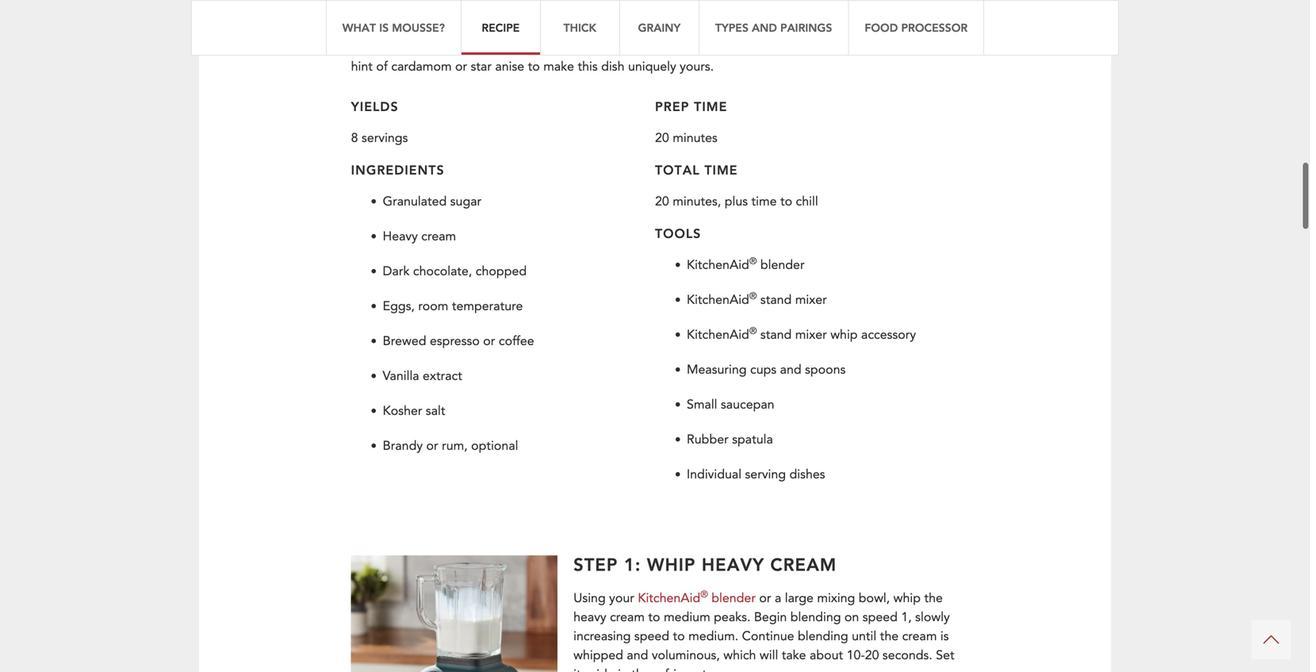 Task type: locate. For each thing, give the bounding box(es) containing it.
cream up seconds.
[[903, 628, 938, 645]]

individual
[[687, 466, 742, 483]]

blender up kitchenaid ® stand mixer
[[761, 256, 805, 274]]

1 vertical spatial speed
[[635, 628, 670, 645]]

vanilla extract
[[383, 367, 463, 385]]

® down kitchenaid ® stand mixer
[[750, 325, 757, 338]]

® inside kitchenaid ® blender
[[750, 255, 757, 268]]

consider
[[683, 39, 731, 56]]

kitchenaid ® stand mixer
[[687, 290, 827, 309]]

2 vertical spatial the
[[632, 666, 650, 672]]

peaks.
[[714, 609, 751, 626]]

kitchenaid up medium
[[638, 590, 701, 607]]

to down with
[[528, 58, 540, 75]]

20 left minutes,
[[655, 193, 670, 210]]

using your kitchenaid ® blender
[[574, 588, 756, 607]]

kitchenaid up measuring
[[687, 326, 750, 344]]

blending
[[791, 609, 842, 626], [798, 628, 849, 645]]

0 vertical spatial stand
[[761, 291, 792, 309]]

and up in
[[627, 647, 649, 664]]

stand up "kitchenaid ® stand mixer whip accessory"
[[761, 291, 792, 309]]

total
[[655, 161, 700, 178]]

using
[[574, 590, 606, 607]]

granulated sugar
[[383, 193, 482, 210]]

20 for 20 minutes, plus time to chill
[[655, 193, 670, 210]]

1 horizontal spatial a
[[775, 590, 782, 607]]

spoons
[[805, 361, 846, 379]]

kitchenaid down tools
[[687, 256, 750, 274]]

small
[[687, 396, 718, 413]]

a up begin
[[775, 590, 782, 607]]

and right cups
[[781, 361, 802, 379]]

® up kitchenaid ® stand mixer
[[750, 255, 757, 268]]

speed down bowl,
[[863, 609, 898, 626]]

20 for 20 minutes
[[655, 129, 670, 147]]

whip
[[831, 326, 858, 344], [894, 590, 921, 607]]

kitchenaid inside "kitchenaid ® stand mixer whip accessory"
[[687, 326, 750, 344]]

0 horizontal spatial blender
[[712, 590, 756, 607]]

blender inside kitchenaid ® blender
[[761, 256, 805, 274]]

0 vertical spatial time
[[694, 98, 728, 115]]

set
[[937, 647, 955, 664]]

whip up spoons
[[831, 326, 858, 344]]

® down kitchenaid ® blender
[[750, 290, 757, 303]]

kitchenaid ® stand mixer whip accessory
[[687, 325, 917, 344]]

salt
[[426, 402, 446, 420]]

bowl,
[[859, 590, 891, 607]]

mousse
[[594, 39, 637, 56]]

types
[[716, 20, 749, 35]]

total time
[[655, 161, 738, 178]]

20 down until
[[865, 647, 880, 664]]

1 vertical spatial blending
[[798, 628, 849, 645]]

rum,
[[442, 437, 468, 455]]

prep time
[[655, 98, 728, 115]]

1 vertical spatial time
[[705, 161, 738, 178]]

20
[[655, 129, 670, 147], [655, 193, 670, 210], [865, 647, 880, 664]]

20 left minutes at the top right
[[655, 129, 670, 147]]

once you have experimented with a basic mousse recipe, consider adding more elaborate flavors like a hint of cardamom or star anise to make this dish uniquely yours.
[[351, 39, 940, 75]]

1 horizontal spatial the
[[881, 628, 899, 645]]

brandy or rum, optional
[[383, 437, 519, 455]]

time up minutes at the top right
[[694, 98, 728, 115]]

adding
[[735, 39, 775, 56]]

eggs,
[[383, 298, 415, 315]]

kitchenaid inside using your kitchenaid ® blender
[[638, 590, 701, 607]]

1 vertical spatial whip
[[894, 590, 921, 607]]

0 vertical spatial mixer
[[796, 291, 827, 309]]

1 horizontal spatial and
[[781, 361, 802, 379]]

0 vertical spatial cream
[[422, 228, 456, 245]]

cream
[[771, 553, 837, 576]]

measuring
[[687, 361, 747, 379]]

like
[[910, 39, 930, 56]]

food processor button
[[849, 0, 985, 56]]

time up 'plus'
[[705, 161, 738, 178]]

1 mixer from the top
[[796, 291, 827, 309]]

® for stand mixer
[[750, 290, 757, 303]]

step 1: whip heavy cream
[[574, 553, 837, 576]]

0 vertical spatial 20
[[655, 129, 670, 147]]

a right with
[[551, 39, 558, 56]]

dishes
[[790, 466, 826, 483]]

cream down your
[[610, 609, 645, 626]]

® up medium
[[701, 588, 708, 601]]

dark chocolate, chopped
[[383, 263, 527, 280]]

experimented
[[440, 39, 520, 56]]

1 vertical spatial the
[[881, 628, 899, 645]]

heavy cream
[[383, 228, 456, 245]]

to up voluminous,
[[673, 628, 685, 645]]

2 horizontal spatial the
[[925, 590, 943, 607]]

to
[[528, 58, 540, 75], [781, 193, 793, 210], [649, 609, 661, 626], [673, 628, 685, 645]]

the
[[925, 590, 943, 607], [881, 628, 899, 645], [632, 666, 650, 672]]

stand for stand mixer
[[761, 291, 792, 309]]

spatula
[[733, 431, 774, 448]]

kitchenaid down kitchenaid ® blender
[[687, 291, 750, 309]]

the right until
[[881, 628, 899, 645]]

0 horizontal spatial cream
[[422, 228, 456, 245]]

thick button
[[540, 0, 620, 56]]

® for blender
[[750, 255, 757, 268]]

grainy button
[[620, 0, 699, 56]]

and inside or a large mixing bowl, whip the heavy cream to medium peaks. begin blending on speed 1, slowly increasing speed to medium. continue blending until the cream is whipped and voluminous, which will take about 10-20 seconds. set it aside in the refrigerator.
[[627, 647, 649, 664]]

mixer inside kitchenaid ® stand mixer
[[796, 291, 827, 309]]

stand inside kitchenaid ® stand mixer
[[761, 291, 792, 309]]

optional
[[471, 437, 519, 455]]

0 horizontal spatial and
[[627, 647, 649, 664]]

2 stand from the top
[[761, 326, 792, 344]]

1 horizontal spatial blender
[[761, 256, 805, 274]]

blending down large
[[791, 609, 842, 626]]

whip up 1,
[[894, 590, 921, 607]]

and
[[752, 20, 778, 35]]

elaborate
[[812, 39, 866, 56]]

kitchenaid for stand mixer
[[687, 291, 750, 309]]

brewed espresso or coffee
[[383, 332, 535, 350]]

your
[[610, 590, 635, 607]]

blender inside using your kitchenaid ® blender
[[712, 590, 756, 607]]

saucepan
[[721, 396, 775, 413]]

plus
[[725, 193, 748, 210]]

refrigerator.
[[654, 666, 722, 672]]

or up begin
[[760, 590, 772, 607]]

stand inside "kitchenaid ® stand mixer whip accessory"
[[761, 326, 792, 344]]

blender
[[761, 256, 805, 274], [712, 590, 756, 607]]

star
[[471, 58, 492, 75]]

0 vertical spatial and
[[781, 361, 802, 379]]

mixer up spoons
[[796, 326, 827, 344]]

8 servings
[[351, 129, 408, 147]]

blending up about
[[798, 628, 849, 645]]

1 vertical spatial stand
[[761, 326, 792, 344]]

1 stand from the top
[[761, 291, 792, 309]]

mixer up "kitchenaid ® stand mixer whip accessory"
[[796, 291, 827, 309]]

vanilla
[[383, 367, 419, 385]]

accessory
[[862, 326, 917, 344]]

® inside "kitchenaid ® stand mixer whip accessory"
[[750, 325, 757, 338]]

1 vertical spatial 20
[[655, 193, 670, 210]]

0 vertical spatial speed
[[863, 609, 898, 626]]

heavy
[[702, 553, 765, 576]]

2 vertical spatial 20
[[865, 647, 880, 664]]

food processor
[[865, 20, 968, 35]]

chopped
[[476, 263, 527, 280]]

yours.
[[680, 58, 714, 75]]

brewed
[[383, 332, 427, 350]]

mousse?
[[392, 20, 445, 35]]

1 horizontal spatial whip
[[894, 590, 921, 607]]

blender up the "peaks."
[[712, 590, 756, 607]]

yields
[[351, 98, 399, 115]]

stand up measuring cups and spoons
[[761, 326, 792, 344]]

what
[[343, 20, 376, 35]]

cream up chocolate,
[[422, 228, 456, 245]]

rubber
[[687, 431, 729, 448]]

the right in
[[632, 666, 650, 672]]

2 horizontal spatial cream
[[903, 628, 938, 645]]

0 vertical spatial blender
[[761, 256, 805, 274]]

or inside or a large mixing bowl, whip the heavy cream to medium peaks. begin blending on speed 1, slowly increasing speed to medium. continue blending until the cream is whipped and voluminous, which will take about 10-20 seconds. set it aside in the refrigerator.
[[760, 590, 772, 607]]

1 horizontal spatial cream
[[610, 609, 645, 626]]

speed up voluminous,
[[635, 628, 670, 645]]

mixer for stand mixer whip accessory
[[796, 326, 827, 344]]

make
[[544, 58, 575, 75]]

heavy
[[383, 228, 418, 245]]

on
[[845, 609, 860, 626]]

® inside kitchenaid ® stand mixer
[[750, 290, 757, 303]]

2 mixer from the top
[[796, 326, 827, 344]]

whip inside or a large mixing bowl, whip the heavy cream to medium peaks. begin blending on speed 1, slowly increasing speed to medium. continue blending until the cream is whipped and voluminous, which will take about 10-20 seconds. set it aside in the refrigerator.
[[894, 590, 921, 607]]

1 vertical spatial blender
[[712, 590, 756, 607]]

kitchenaid inside kitchenaid ® blender
[[687, 256, 750, 274]]

serving
[[746, 466, 786, 483]]

mixer inside "kitchenaid ® stand mixer whip accessory"
[[796, 326, 827, 344]]

kitchenaid® blender with heavy cream in the blender jar image
[[351, 555, 558, 672]]

once
[[351, 39, 382, 56]]

0 horizontal spatial whip
[[831, 326, 858, 344]]

the up slowly
[[925, 590, 943, 607]]

20 minutes
[[655, 129, 718, 147]]

® inside using your kitchenaid ® blender
[[701, 588, 708, 601]]

you
[[386, 39, 406, 56]]

1 vertical spatial and
[[627, 647, 649, 664]]

1 vertical spatial mixer
[[796, 326, 827, 344]]

or left star
[[456, 58, 468, 75]]

cream
[[422, 228, 456, 245], [610, 609, 645, 626], [903, 628, 938, 645]]

8
[[351, 129, 358, 147]]

kitchenaid inside kitchenaid ® stand mixer
[[687, 291, 750, 309]]

a right the like
[[934, 39, 940, 56]]

with
[[524, 39, 548, 56]]

stand
[[761, 291, 792, 309], [761, 326, 792, 344]]

0 vertical spatial whip
[[831, 326, 858, 344]]

mixer for stand mixer
[[796, 291, 827, 309]]

2 vertical spatial cream
[[903, 628, 938, 645]]

whip inside "kitchenaid ® stand mixer whip accessory"
[[831, 326, 858, 344]]



Task type: vqa. For each thing, say whether or not it's contained in the screenshot.
topmost Reviews
no



Task type: describe. For each thing, give the bounding box(es) containing it.
prep
[[655, 98, 690, 115]]

kitchenaid ® blender
[[687, 255, 805, 274]]

granulated
[[383, 193, 447, 210]]

until
[[852, 628, 877, 645]]

heavy
[[574, 609, 607, 626]]

measuring cups and spoons
[[687, 361, 846, 379]]

time
[[752, 193, 777, 210]]

begin
[[755, 609, 787, 626]]

2 horizontal spatial a
[[934, 39, 940, 56]]

cardamom
[[392, 58, 452, 75]]

1 horizontal spatial speed
[[863, 609, 898, 626]]

or left rum,
[[427, 437, 439, 455]]

1 vertical spatial cream
[[610, 609, 645, 626]]

kosher salt
[[383, 402, 446, 420]]

recipe,
[[641, 39, 679, 56]]

temperature
[[452, 298, 523, 315]]

0 horizontal spatial the
[[632, 666, 650, 672]]

a inside or a large mixing bowl, whip the heavy cream to medium peaks. begin blending on speed 1, slowly increasing speed to medium. continue blending until the cream is whipped and voluminous, which will take about 10-20 seconds. set it aside in the refrigerator.
[[775, 590, 782, 607]]

time for prep time
[[694, 98, 728, 115]]

0 horizontal spatial a
[[551, 39, 558, 56]]

chill
[[796, 193, 819, 210]]

whipped
[[574, 647, 624, 664]]

slowly
[[916, 609, 950, 626]]

uniquely
[[628, 58, 677, 75]]

small saucepan
[[687, 396, 775, 413]]

or inside once you have experimented with a basic mousse recipe, consider adding more elaborate flavors like a hint of cardamom or star anise to make this dish uniquely yours.
[[456, 58, 468, 75]]

to left the chill
[[781, 193, 793, 210]]

servings
[[362, 129, 408, 147]]

espresso
[[430, 332, 480, 350]]

kosher
[[383, 402, 423, 420]]

® for stand mixer whip accessory
[[750, 325, 757, 338]]

rubber spatula
[[687, 431, 774, 448]]

hint
[[351, 58, 373, 75]]

to inside once you have experimented with a basic mousse recipe, consider adding more elaborate flavors like a hint of cardamom or star anise to make this dish uniquely yours.
[[528, 58, 540, 75]]

brandy
[[383, 437, 423, 455]]

extract
[[423, 367, 463, 385]]

continue
[[742, 628, 795, 645]]

chocolate,
[[413, 263, 472, 280]]

recipe
[[482, 20, 520, 35]]

tools
[[655, 225, 702, 242]]

about
[[810, 647, 844, 664]]

grainy
[[638, 20, 681, 35]]

step
[[574, 553, 618, 576]]

dish
[[602, 58, 625, 75]]

voluminous,
[[652, 647, 720, 664]]

kitchenaid for stand mixer whip accessory
[[687, 326, 750, 344]]

individual serving dishes
[[687, 466, 826, 483]]

ingredients
[[351, 161, 445, 178]]

stand for stand mixer whip accessory
[[761, 326, 792, 344]]

take
[[782, 647, 807, 664]]

or left coffee
[[483, 332, 495, 350]]

minutes,
[[673, 193, 722, 210]]

recipe button
[[461, 0, 540, 56]]

to down using your kitchenaid ® blender
[[649, 609, 661, 626]]

or a large mixing bowl, whip the heavy cream to medium peaks. begin blending on speed 1, slowly increasing speed to medium. continue blending until the cream is whipped and voluminous, which will take about 10-20 seconds. set it aside in the refrigerator.
[[574, 590, 955, 672]]

medium
[[664, 609, 711, 626]]

what is mousse? button
[[326, 0, 461, 56]]

1:
[[624, 553, 641, 576]]

types and pairings
[[716, 20, 833, 35]]

coffee
[[499, 332, 535, 350]]

basic
[[561, 39, 590, 56]]

mixing
[[818, 590, 856, 607]]

0 vertical spatial the
[[925, 590, 943, 607]]

minutes
[[673, 129, 718, 147]]

have
[[410, 39, 437, 56]]

dark
[[383, 263, 410, 280]]

10-
[[847, 647, 865, 664]]

more
[[778, 39, 808, 56]]

of
[[376, 58, 388, 75]]

whip
[[647, 553, 696, 576]]

in
[[618, 666, 628, 672]]

this
[[578, 58, 598, 75]]

0 vertical spatial blending
[[791, 609, 842, 626]]

cups
[[751, 361, 777, 379]]

it
[[574, 666, 581, 672]]

seconds.
[[883, 647, 933, 664]]

large
[[785, 590, 814, 607]]

types and pairings button
[[699, 0, 849, 56]]

kitchenaid for blender
[[687, 256, 750, 274]]

aside
[[585, 666, 615, 672]]

eggs, room temperature
[[383, 298, 523, 315]]

is
[[941, 628, 950, 645]]

0 horizontal spatial speed
[[635, 628, 670, 645]]

which
[[724, 647, 757, 664]]

time for total time
[[705, 161, 738, 178]]

increasing
[[574, 628, 631, 645]]

1,
[[902, 609, 912, 626]]

sugar
[[451, 193, 482, 210]]

20 inside or a large mixing bowl, whip the heavy cream to medium peaks. begin blending on speed 1, slowly increasing speed to medium. continue blending until the cream is whipped and voluminous, which will take about 10-20 seconds. set it aside in the refrigerator.
[[865, 647, 880, 664]]



